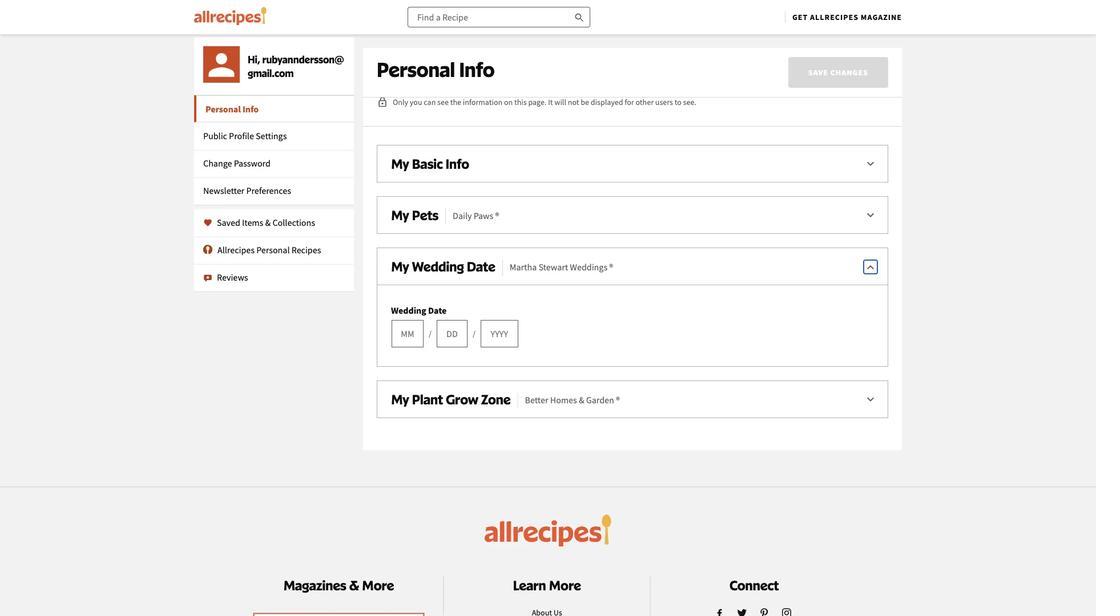 Task type: describe. For each thing, give the bounding box(es) containing it.
public profile settings
[[203, 130, 287, 142]]

reviews
[[217, 272, 248, 284]]

paws
[[474, 210, 494, 222]]

see
[[437, 97, 449, 107]]

a
[[445, 73, 450, 86]]

daily
[[453, 210, 472, 222]]

newsletter preferences link
[[194, 177, 354, 205]]

1 vertical spatial you
[[410, 97, 422, 107]]

zone
[[481, 391, 511, 408]]

1 vertical spatial date
[[428, 305, 447, 316]]

items
[[242, 217, 263, 229]]

grow
[[446, 391, 478, 408]]

get allrecipes magazine
[[793, 12, 902, 22]]

weddings
[[570, 262, 608, 273]]

out
[[799, 57, 814, 70]]

basic
[[412, 156, 443, 172]]

1 more from the left
[[362, 578, 394, 594]]

YYYY field
[[481, 320, 518, 348]]

0 horizontal spatial the
[[450, 97, 461, 107]]

my basic info
[[391, 156, 469, 172]]

used
[[465, 57, 486, 70]]

receive
[[412, 73, 443, 86]]

magazines & more
[[283, 578, 394, 594]]

change
[[203, 158, 232, 169]]

my for my wedding date
[[391, 258, 409, 275]]

better
[[525, 395, 548, 406]]

0 vertical spatial date
[[467, 258, 496, 275]]

0 vertical spatial meredith
[[531, 57, 569, 70]]

rubyanndersson@
[[262, 53, 344, 65]]

1 horizontal spatial will
[[435, 57, 450, 70]]

websites.
[[665, 73, 705, 86]]

change password
[[203, 158, 271, 169]]

preferences
[[246, 185, 291, 197]]

& for collections
[[265, 217, 271, 229]]

1 vertical spatial will
[[395, 73, 410, 86]]

profiles
[[571, 57, 604, 70]]

rubyanndersson@ gmail.com
[[248, 53, 344, 79]]

profile
[[229, 130, 254, 142]]

1 / from the left
[[429, 329, 432, 339]]

garden
[[586, 395, 614, 406]]

daily paws ®
[[453, 210, 499, 222]]

these details will be used for all the meredith profiles associated with your email address. by filling out this information, you will receive a more personalized experience across all meredith websites.
[[377, 57, 887, 86]]

& for garden
[[579, 395, 585, 406]]

be inside these details will be used for all the meredith profiles associated with your email address. by filling out this information, you will receive a more personalized experience across all meredith websites.
[[452, 57, 463, 70]]

DD field
[[437, 320, 468, 348]]

1 vertical spatial for
[[625, 97, 634, 107]]

get allrecipes magazine link
[[793, 12, 902, 22]]

users
[[655, 97, 673, 107]]

saved items & collections
[[217, 217, 315, 229]]

by
[[760, 57, 771, 70]]

2 / from the left
[[473, 329, 476, 339]]

hi,
[[248, 53, 262, 65]]

reviews link
[[194, 264, 354, 292]]

not
[[568, 97, 579, 107]]

collections
[[273, 217, 315, 229]]

2 vertical spatial ®
[[616, 395, 620, 406]]

newsletter
[[203, 185, 244, 197]]

recipes
[[292, 245, 321, 256]]

2 vertical spatial info
[[446, 156, 469, 172]]

public profile settings link
[[194, 122, 354, 150]]

0 vertical spatial allrecipes
[[810, 12, 859, 22]]

information,
[[834, 57, 887, 70]]

page.
[[528, 97, 547, 107]]

homes
[[550, 395, 577, 406]]

2 chevron image from the top
[[864, 260, 878, 274]]

for inside these details will be used for all the meredith profiles associated with your email address. by filling out this information, you will receive a more personalized experience across all meredith websites.
[[488, 57, 500, 70]]

0 horizontal spatial this
[[514, 97, 527, 107]]

0 horizontal spatial personal
[[206, 104, 241, 115]]

wedding date
[[391, 305, 447, 316]]

my plant grow zone
[[391, 391, 511, 408]]

address.
[[722, 57, 758, 70]]

this inside these details will be used for all the meredith profiles associated with your email address. by filling out this information, you will receive a more personalized experience across all meredith websites.
[[816, 57, 832, 70]]

these
[[377, 57, 402, 70]]

your
[[674, 57, 694, 70]]

you inside these details will be used for all the meredith profiles associated with your email address. by filling out this information, you will receive a more personalized experience across all meredith websites.
[[377, 73, 393, 86]]

email
[[696, 57, 720, 70]]

gmail.com
[[248, 67, 294, 79]]



Task type: vqa. For each thing, say whether or not it's contained in the screenshot.
leftmost meredith
yes



Task type: locate. For each thing, give the bounding box(es) containing it.
personal info link
[[194, 95, 354, 122]]

& right homes
[[579, 395, 585, 406]]

personal up reviews link
[[256, 245, 290, 256]]

the right see
[[450, 97, 461, 107]]

info right the basic at the top
[[446, 156, 469, 172]]

associated
[[606, 57, 651, 70]]

saved items & collections link
[[194, 209, 354, 237]]

only you can see the information on this page. it will not be displayed for other users to see.
[[393, 97, 697, 107]]

1 horizontal spatial allrecipes
[[810, 12, 859, 22]]

1 vertical spatial the
[[450, 97, 461, 107]]

allrecipes
[[810, 12, 859, 22], [218, 245, 255, 256]]

plant
[[412, 391, 443, 408]]

for right used
[[488, 57, 500, 70]]

1 horizontal spatial personal info
[[377, 57, 495, 82]]

you down these
[[377, 73, 393, 86]]

0 vertical spatial this
[[816, 57, 832, 70]]

allrecipes personal recipes
[[218, 245, 321, 256]]

personal
[[377, 57, 455, 82], [206, 104, 241, 115], [256, 245, 290, 256]]

personal up can
[[377, 57, 455, 82]]

0 vertical spatial will
[[435, 57, 450, 70]]

0 vertical spatial wedding
[[412, 258, 464, 275]]

2 vertical spatial personal
[[256, 245, 290, 256]]

my pets
[[391, 207, 439, 223]]

personal info
[[377, 57, 495, 82], [206, 104, 259, 115]]

1 horizontal spatial &
[[349, 578, 359, 594]]

0 horizontal spatial /
[[429, 329, 432, 339]]

2 horizontal spatial &
[[579, 395, 585, 406]]

information
[[463, 97, 503, 107]]

share on twitter (opens in a new window) image
[[733, 604, 751, 617]]

1 horizontal spatial more
[[549, 578, 581, 594]]

& right items
[[265, 217, 271, 229]]

only
[[393, 97, 408, 107]]

2 vertical spatial will
[[555, 97, 566, 107]]

® right "paws"
[[495, 210, 499, 222]]

my
[[391, 156, 409, 172], [391, 207, 409, 223], [391, 258, 409, 275], [391, 391, 409, 408]]

1 horizontal spatial /
[[473, 329, 476, 339]]

1 vertical spatial personal info
[[206, 104, 259, 115]]

for left other
[[625, 97, 634, 107]]

this right out
[[816, 57, 832, 70]]

1 vertical spatial chevron image
[[864, 260, 878, 274]]

this
[[816, 57, 832, 70], [514, 97, 527, 107]]

all
[[502, 57, 512, 70], [612, 73, 623, 86]]

0 horizontal spatial ®
[[495, 210, 499, 222]]

2 chevron image from the top
[[864, 393, 878, 407]]

0 horizontal spatial all
[[502, 57, 512, 70]]

it
[[548, 97, 553, 107]]

0 horizontal spatial you
[[377, 73, 393, 86]]

learn more
[[513, 578, 581, 594]]

0 vertical spatial &
[[265, 217, 271, 229]]

0 vertical spatial personal info
[[377, 57, 495, 82]]

filling
[[773, 57, 797, 70]]

info up public profile settings
[[243, 104, 259, 115]]

footer element
[[234, 577, 862, 617]]

on
[[504, 97, 513, 107]]

date
[[467, 258, 496, 275], [428, 305, 447, 316]]

1 horizontal spatial personal
[[256, 245, 290, 256]]

0 horizontal spatial be
[[452, 57, 463, 70]]

1 vertical spatial allrecipes
[[218, 245, 255, 256]]

1 chevron image from the top
[[864, 158, 878, 171]]

wedding
[[412, 258, 464, 275], [391, 305, 426, 316]]

0 horizontal spatial personal info
[[206, 104, 259, 115]]

newsletter preferences
[[203, 185, 291, 197]]

1 vertical spatial ®
[[609, 262, 613, 273]]

0 vertical spatial ®
[[495, 210, 499, 222]]

Search text field
[[408, 7, 590, 27]]

0 vertical spatial chevron image
[[864, 209, 878, 223]]

1 horizontal spatial all
[[612, 73, 623, 86]]

0 vertical spatial the
[[515, 57, 529, 70]]

across
[[583, 73, 610, 86]]

be up more
[[452, 57, 463, 70]]

2 horizontal spatial will
[[555, 97, 566, 107]]

my up wedding date
[[391, 258, 409, 275]]

see.
[[683, 97, 697, 107]]

1 horizontal spatial be
[[581, 97, 589, 107]]

chevron image for my plant grow zone
[[864, 393, 878, 407]]

personal info up can
[[377, 57, 495, 82]]

date up dd field
[[428, 305, 447, 316]]

1 vertical spatial be
[[581, 97, 589, 107]]

my left the plant
[[391, 391, 409, 408]]

meredith
[[531, 57, 569, 70], [625, 73, 663, 86]]

my for my basic info
[[391, 156, 409, 172]]

&
[[265, 217, 271, 229], [579, 395, 585, 406], [349, 578, 359, 594]]

magazines
[[283, 578, 346, 594]]

/ left dd field
[[429, 329, 432, 339]]

0 vertical spatial be
[[452, 57, 463, 70]]

the
[[515, 57, 529, 70], [450, 97, 461, 107]]

personalized
[[477, 73, 532, 86]]

better homes & garden ®
[[525, 395, 620, 406]]

info right a
[[459, 57, 495, 82]]

1 horizontal spatial ®
[[609, 262, 613, 273]]

0 horizontal spatial for
[[488, 57, 500, 70]]

share on instagram (opens in a new window) image
[[778, 604, 796, 617]]

meredith down associated
[[625, 73, 663, 86]]

2 horizontal spatial ®
[[616, 395, 620, 406]]

1 horizontal spatial you
[[410, 97, 422, 107]]

meredith up experience at top
[[531, 57, 569, 70]]

& up magazines & more image
[[349, 578, 359, 594]]

the inside these details will be used for all the meredith profiles associated with your email address. by filling out this information, you will receive a more personalized experience across all meredith websites.
[[515, 57, 529, 70]]

& inside "footer" element
[[349, 578, 359, 594]]

you left can
[[410, 97, 422, 107]]

allrecipes right get
[[810, 12, 859, 22]]

experience
[[534, 73, 581, 86]]

wedding up wedding date
[[412, 258, 464, 275]]

/
[[429, 329, 432, 339], [473, 329, 476, 339]]

share on facebook (opens in a new window) image
[[711, 604, 729, 617]]

0 vertical spatial personal
[[377, 57, 455, 82]]

® right weddings
[[609, 262, 613, 273]]

1 my from the top
[[391, 156, 409, 172]]

more right the learn in the left of the page
[[549, 578, 581, 594]]

my for my plant grow zone
[[391, 391, 409, 408]]

allrecipes up the reviews
[[218, 245, 255, 256]]

1 horizontal spatial for
[[625, 97, 634, 107]]

magazine
[[861, 12, 902, 22]]

my for my pets
[[391, 207, 409, 223]]

settings
[[256, 130, 287, 142]]

1 chevron image from the top
[[864, 209, 878, 223]]

password
[[234, 158, 271, 169]]

change password link
[[194, 150, 354, 177]]

chevron image for my pets
[[864, 209, 878, 223]]

pets
[[412, 207, 439, 223]]

displayed
[[591, 97, 623, 107]]

will up a
[[435, 57, 450, 70]]

wedding up 'mm' field
[[391, 305, 426, 316]]

1 vertical spatial this
[[514, 97, 527, 107]]

my left pets
[[391, 207, 409, 223]]

allrecipes personal recipes link
[[194, 237, 354, 264]]

personal up the public at the top of the page
[[206, 104, 241, 115]]

2 vertical spatial &
[[349, 578, 359, 594]]

2 horizontal spatial personal
[[377, 57, 455, 82]]

1 horizontal spatial date
[[467, 258, 496, 275]]

saved
[[217, 217, 240, 229]]

0 vertical spatial info
[[459, 57, 495, 82]]

4 my from the top
[[391, 391, 409, 408]]

chevron image
[[864, 158, 878, 171], [864, 260, 878, 274]]

my wedding date
[[391, 258, 496, 275]]

®
[[495, 210, 499, 222], [609, 262, 613, 273], [616, 395, 620, 406]]

magazines & more image
[[253, 614, 424, 617]]

get
[[793, 12, 808, 22]]

1 horizontal spatial meredith
[[625, 73, 663, 86]]

more up magazines & more image
[[362, 578, 394, 594]]

1 vertical spatial personal
[[206, 104, 241, 115]]

info
[[459, 57, 495, 82], [243, 104, 259, 115], [446, 156, 469, 172]]

/ right dd field
[[473, 329, 476, 339]]

details
[[405, 57, 433, 70]]

0 vertical spatial chevron image
[[864, 158, 878, 171]]

for
[[488, 57, 500, 70], [625, 97, 634, 107]]

0 horizontal spatial date
[[428, 305, 447, 316]]

0 horizontal spatial more
[[362, 578, 394, 594]]

0 vertical spatial for
[[488, 57, 500, 70]]

personal info inside personal info link
[[206, 104, 259, 115]]

more
[[452, 73, 475, 86]]

share on pinterest (opens in a new window) image
[[755, 604, 774, 617]]

0 vertical spatial all
[[502, 57, 512, 70]]

1 vertical spatial info
[[243, 104, 259, 115]]

0 vertical spatial you
[[377, 73, 393, 86]]

info inside personal info link
[[243, 104, 259, 115]]

stewart
[[539, 262, 568, 273]]

will
[[435, 57, 450, 70], [395, 73, 410, 86], [555, 97, 566, 107]]

will down these
[[395, 73, 410, 86]]

martha
[[510, 262, 537, 273]]

1 vertical spatial all
[[612, 73, 623, 86]]

0 horizontal spatial allrecipes
[[218, 245, 255, 256]]

public
[[203, 130, 227, 142]]

chevron image
[[864, 209, 878, 223], [864, 393, 878, 407]]

3 my from the top
[[391, 258, 409, 275]]

you
[[377, 73, 393, 86], [410, 97, 422, 107]]

be right not
[[581, 97, 589, 107]]

0 horizontal spatial meredith
[[531, 57, 569, 70]]

0 horizontal spatial &
[[265, 217, 271, 229]]

other
[[636, 97, 654, 107]]

all up personalized
[[502, 57, 512, 70]]

date left martha
[[467, 258, 496, 275]]

this right on
[[514, 97, 527, 107]]

2 more from the left
[[549, 578, 581, 594]]

1 horizontal spatial this
[[816, 57, 832, 70]]

connect
[[730, 578, 779, 594]]

the up personalized
[[515, 57, 529, 70]]

personal info up 'profile'
[[206, 104, 259, 115]]

1 vertical spatial &
[[579, 395, 585, 406]]

with
[[653, 57, 672, 70]]

will right it on the top of page
[[555, 97, 566, 107]]

my left the basic at the top
[[391, 156, 409, 172]]

1 vertical spatial meredith
[[625, 73, 663, 86]]

1 vertical spatial wedding
[[391, 305, 426, 316]]

more
[[362, 578, 394, 594], [549, 578, 581, 594]]

1 vertical spatial chevron image
[[864, 393, 878, 407]]

2 my from the top
[[391, 207, 409, 223]]

martha stewart weddings ®
[[510, 262, 613, 273]]

0 horizontal spatial will
[[395, 73, 410, 86]]

1 horizontal spatial the
[[515, 57, 529, 70]]

can
[[424, 97, 436, 107]]

to
[[675, 97, 682, 107]]

all down associated
[[612, 73, 623, 86]]

learn
[[513, 578, 546, 594]]

® right garden
[[616, 395, 620, 406]]

MM field
[[392, 320, 424, 348]]



